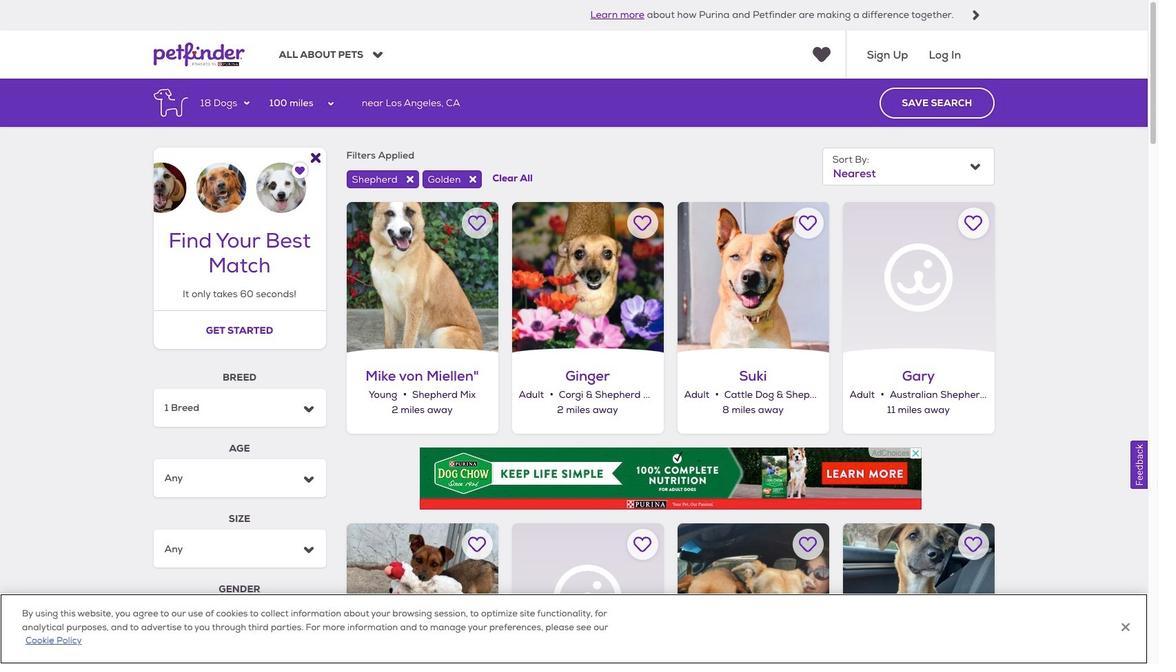 Task type: vqa. For each thing, say whether or not it's contained in the screenshot.
DIALOG
no



Task type: locate. For each thing, give the bounding box(es) containing it.
ginger, adoptable dog, adult female corgi & shepherd mix, 2 miles away. image
[[512, 202, 664, 354]]

suki, adoptable dog, adult female cattle dog & shepherd mix, 8 miles away. image
[[678, 202, 830, 354]]

chloe & sally cloud sisters, adoptable dog, young female labrador retriever & shepherd mix, 15 miles away. image
[[512, 523, 664, 664]]

tango & cash, adoptable dog, young male labrador retriever & shepherd mix, 15 miles away. image
[[678, 523, 830, 664]]

pixie, adoptable dog, young female shepherd & pointer mix, 14 miles away. image
[[347, 523, 498, 664]]

mike von miellen", adoptable dog, young male shepherd mix, 2 miles away. image
[[347, 202, 498, 354]]

main content
[[0, 79, 1149, 664]]



Task type: describe. For each thing, give the bounding box(es) containing it.
petfinder home image
[[153, 31, 245, 79]]

potential dog matches image
[[153, 148, 326, 213]]

mozart, adoptable dog, puppy male pit bull terrier & shepherd mix, 16 miles away. image
[[843, 523, 995, 664]]

advertisement element
[[420, 447, 922, 509]]

privacy alert dialog
[[0, 594, 1149, 664]]



